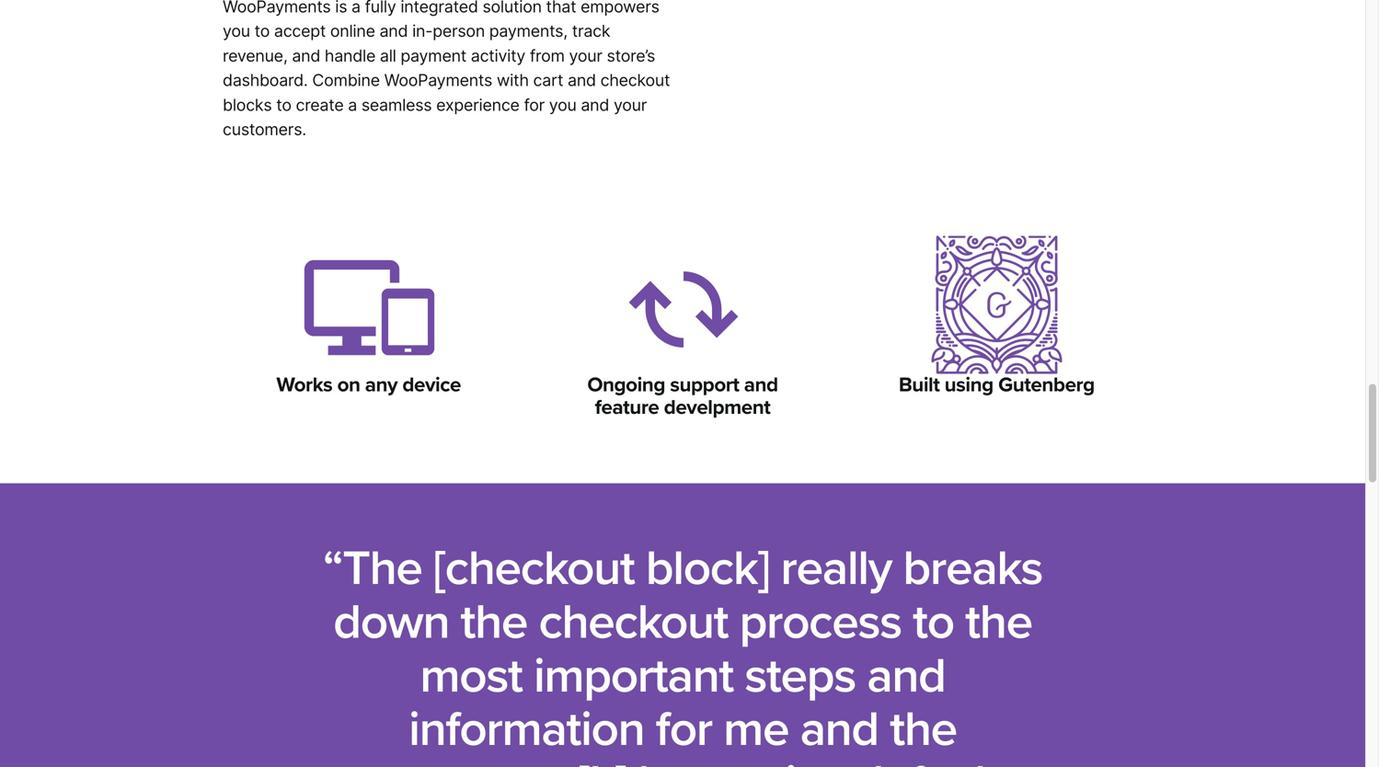 Task type: describe. For each thing, give the bounding box(es) containing it.
most
[[420, 647, 523, 706]]

activity
[[471, 45, 526, 66]]

person
[[433, 21, 485, 41]]

store's
[[607, 45, 655, 66]]

[checkout
[[434, 540, 635, 598]]

combine
[[312, 70, 380, 90]]

to for "the
[[913, 594, 954, 652]]

built using gutenberg
[[899, 373, 1095, 397]]

nice
[[759, 755, 845, 768]]

1 vertical spatial to
[[276, 95, 292, 115]]

checkout inside woopayments is a fully integrated solution that empowers you to accept online and in-person payments, track revenue, and handle all payment activity from your store's dashboard. combine woopayments with cart and checkout blocks to create a seamless experience for you and your customers.
[[601, 70, 670, 90]]

customers.
[[223, 119, 306, 140]]

1 vertical spatial a
[[348, 95, 357, 115]]

a inside "the [checkout block] really breaks down the checkout process to the most important steps and information for me and the customer. [it] has a nice def
[[723, 755, 748, 768]]

in-
[[412, 21, 433, 41]]

feature
[[595, 395, 659, 420]]

checkout inside "the [checkout block] really breaks down the checkout process to the most important steps and information for me and the customer. [it] has a nice def
[[539, 594, 728, 652]]

for inside "the [checkout block] really breaks down the checkout process to the most important steps and information for me and the customer. [it] has a nice def
[[656, 701, 712, 760]]

is
[[335, 0, 347, 16]]

woopayments is a fully integrated solution that empowers you to accept online and in-person payments, track revenue, and handle all payment activity from your store's dashboard. combine woopayments with cart and checkout blocks to create a seamless experience for you and your customers.
[[223, 0, 670, 140]]

track
[[572, 21, 611, 41]]

1 horizontal spatial woopayments
[[384, 70, 493, 90]]

to for woopayments
[[255, 21, 270, 41]]

works on any device
[[277, 373, 461, 397]]

empowers
[[581, 0, 660, 16]]

all
[[380, 45, 396, 66]]

information
[[409, 701, 645, 760]]

1 vertical spatial you
[[549, 95, 577, 115]]

payments,
[[489, 21, 568, 41]]

really
[[781, 540, 892, 598]]

using
[[945, 373, 994, 397]]

dashboard.
[[223, 70, 308, 90]]

breaks
[[903, 540, 1043, 598]]

support
[[670, 373, 740, 397]]

and inside ongoing support and feature develpment
[[744, 373, 778, 397]]

for inside woopayments is a fully integrated solution that empowers you to accept online and in-person payments, track revenue, and handle all payment activity from your store's dashboard. combine woopayments with cart and checkout blocks to create a seamless experience for you and your customers.
[[524, 95, 545, 115]]

down
[[333, 594, 449, 652]]

0 horizontal spatial the
[[461, 594, 528, 652]]

from
[[530, 45, 565, 66]]

steps
[[745, 647, 856, 706]]



Task type: locate. For each thing, give the bounding box(es) containing it.
your down track
[[569, 45, 603, 66]]

0 vertical spatial your
[[569, 45, 603, 66]]

0 horizontal spatial to
[[255, 21, 270, 41]]

1 horizontal spatial the
[[890, 701, 957, 760]]

cart
[[533, 70, 564, 90]]

0 vertical spatial a
[[352, 0, 361, 16]]

0 horizontal spatial woopayments
[[223, 0, 331, 16]]

1 horizontal spatial you
[[549, 95, 577, 115]]

and
[[380, 21, 408, 41], [292, 45, 320, 66], [568, 70, 596, 90], [581, 95, 610, 115], [744, 373, 778, 397], [867, 647, 946, 706], [800, 701, 879, 760]]

[it]
[[578, 755, 627, 768]]

0 vertical spatial checkout
[[601, 70, 670, 90]]

"the [checkout block] really breaks down the checkout process to the most important steps and information for me and the customer. [it] has a nice def
[[323, 540, 1043, 768]]

0 horizontal spatial for
[[524, 95, 545, 115]]

to inside "the [checkout block] really breaks down the checkout process to the most important steps and information for me and the customer. [it] has a nice def
[[913, 594, 954, 652]]

payment
[[401, 45, 467, 66]]

accept
[[274, 21, 326, 41]]

fully
[[365, 0, 396, 16]]

that
[[546, 0, 577, 16]]

with
[[497, 70, 529, 90]]

1 vertical spatial for
[[656, 701, 712, 760]]

a right is
[[352, 0, 361, 16]]

built
[[899, 373, 940, 397]]

0 horizontal spatial your
[[569, 45, 603, 66]]

blocks
[[223, 95, 272, 115]]

develpment
[[664, 395, 771, 420]]

block]
[[646, 540, 770, 598]]

you up the revenue,
[[223, 21, 250, 41]]

1 vertical spatial woopayments
[[384, 70, 493, 90]]

1 vertical spatial checkout
[[539, 594, 728, 652]]

for down cart
[[524, 95, 545, 115]]

woopayments down payment
[[384, 70, 493, 90]]

0 vertical spatial for
[[524, 95, 545, 115]]

ongoing support and feature develpment
[[588, 373, 778, 420]]

for
[[524, 95, 545, 115], [656, 701, 712, 760]]

your down the store's
[[614, 95, 647, 115]]

the
[[461, 594, 528, 652], [966, 594, 1033, 652], [890, 701, 957, 760]]

a
[[352, 0, 361, 16], [348, 95, 357, 115], [723, 755, 748, 768]]

handle
[[325, 45, 376, 66]]

1 vertical spatial your
[[614, 95, 647, 115]]

0 vertical spatial woopayments
[[223, 0, 331, 16]]

checkout
[[601, 70, 670, 90], [539, 594, 728, 652]]

online
[[330, 21, 375, 41]]

ongoing
[[588, 373, 666, 397]]

a down combine
[[348, 95, 357, 115]]

create
[[296, 95, 344, 115]]

solution
[[483, 0, 542, 16]]

integrated
[[401, 0, 478, 16]]

process
[[740, 594, 902, 652]]

has
[[638, 755, 712, 768]]

2 horizontal spatial the
[[966, 594, 1033, 652]]

customer.
[[366, 755, 566, 768]]

2 vertical spatial a
[[723, 755, 748, 768]]

me
[[724, 701, 789, 760]]

on
[[337, 373, 360, 397]]

0 vertical spatial to
[[255, 21, 270, 41]]

0 horizontal spatial you
[[223, 21, 250, 41]]

woopayments
[[223, 0, 331, 16], [384, 70, 493, 90]]

1 horizontal spatial to
[[276, 95, 292, 115]]

0 vertical spatial you
[[223, 21, 250, 41]]

any device
[[365, 373, 461, 397]]

to
[[255, 21, 270, 41], [276, 95, 292, 115], [913, 594, 954, 652]]

experience
[[436, 95, 520, 115]]

your
[[569, 45, 603, 66], [614, 95, 647, 115]]

2 horizontal spatial to
[[913, 594, 954, 652]]

you
[[223, 21, 250, 41], [549, 95, 577, 115]]

1 horizontal spatial for
[[656, 701, 712, 760]]

a right has
[[723, 755, 748, 768]]

important
[[534, 647, 734, 706]]

gutenberg
[[999, 373, 1095, 397]]

for left me
[[656, 701, 712, 760]]

revenue,
[[223, 45, 288, 66]]

you down cart
[[549, 95, 577, 115]]

seamless
[[362, 95, 432, 115]]

woopayments up accept
[[223, 0, 331, 16]]

1 horizontal spatial your
[[614, 95, 647, 115]]

"the
[[323, 540, 422, 598]]

works
[[277, 373, 333, 397]]

2 vertical spatial to
[[913, 594, 954, 652]]



Task type: vqa. For each thing, say whether or not it's contained in the screenshot.
"Service Navigation Menu" element
no



